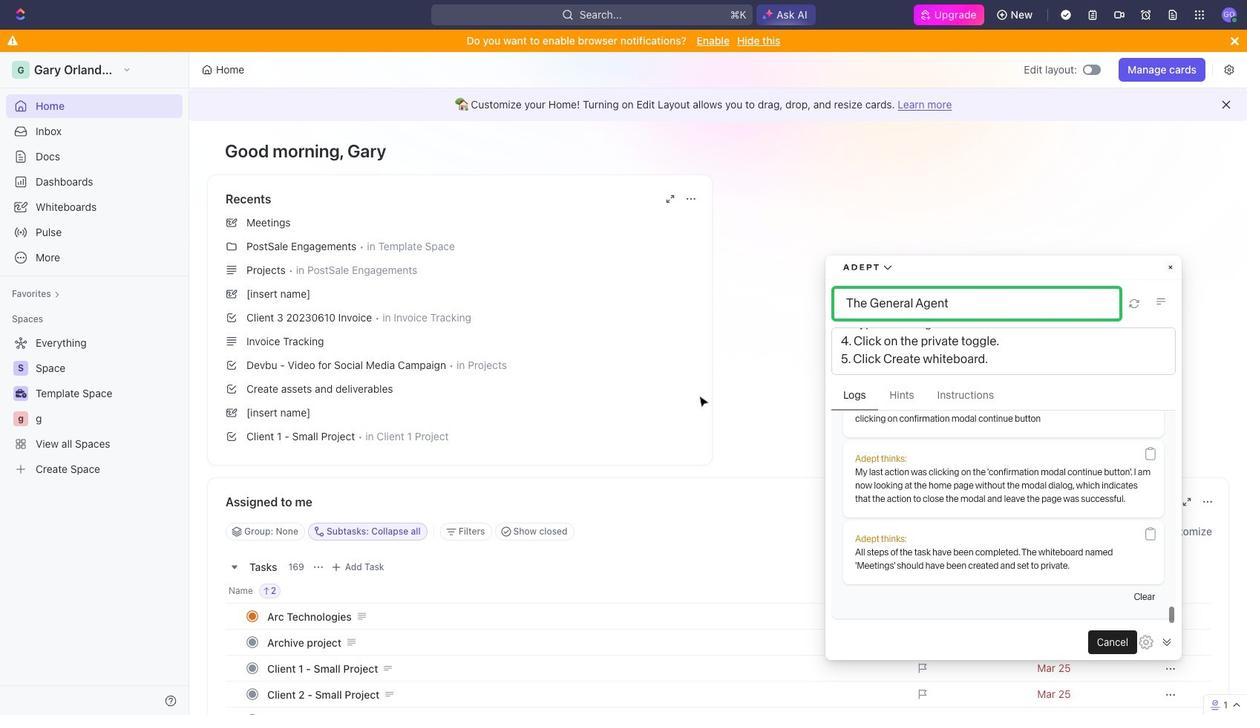 Task type: vqa. For each thing, say whether or not it's contained in the screenshot.
g, , element
yes



Task type: describe. For each thing, give the bounding box(es) containing it.
gary orlando's workspace, , element
[[12, 61, 30, 79]]



Task type: locate. For each thing, give the bounding box(es) containing it.
sidebar navigation
[[0, 52, 192, 715]]

g, , element
[[13, 411, 28, 426]]

tree
[[6, 331, 183, 481]]

alert
[[189, 88, 1247, 121]]

tree inside sidebar navigation
[[6, 331, 183, 481]]

Search tasks... text field
[[1004, 520, 1152, 543]]

business time image
[[15, 389, 26, 398]]

space, , element
[[13, 361, 28, 376]]



